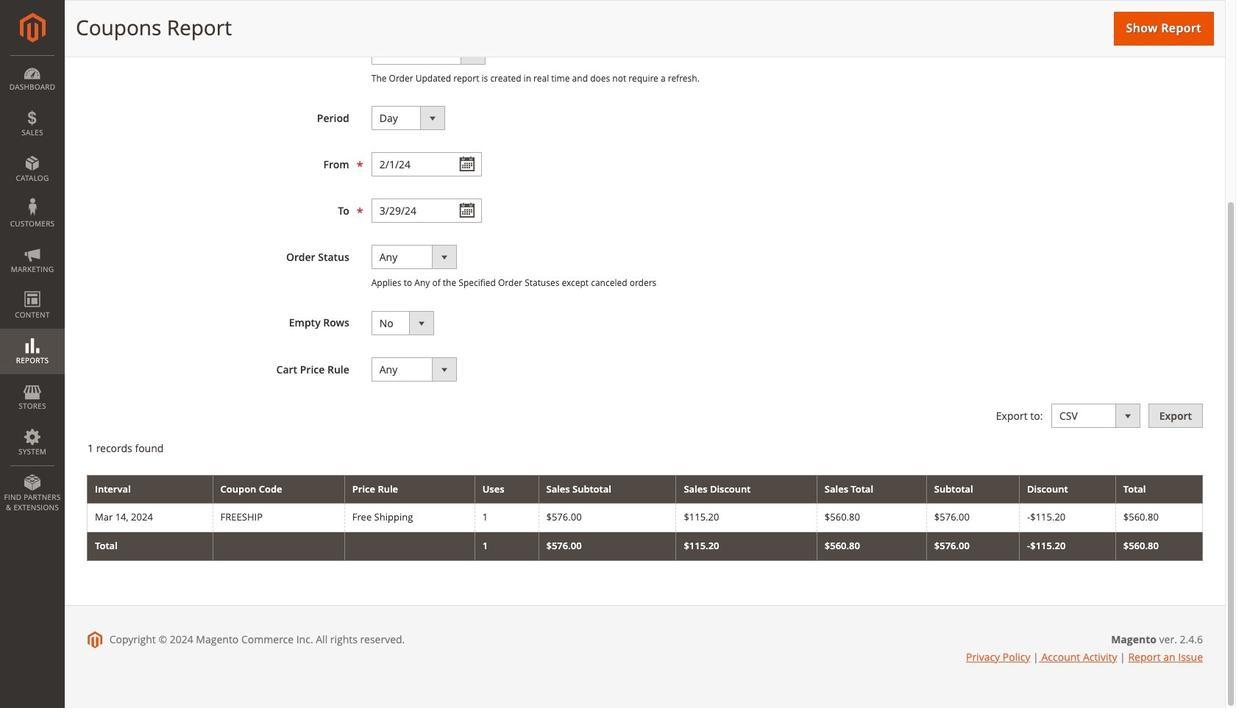 Task type: locate. For each thing, give the bounding box(es) containing it.
menu bar
[[0, 55, 65, 520]]

magento admin panel image
[[20, 13, 45, 43]]

None text field
[[372, 199, 482, 223]]

None text field
[[372, 153, 482, 177]]



